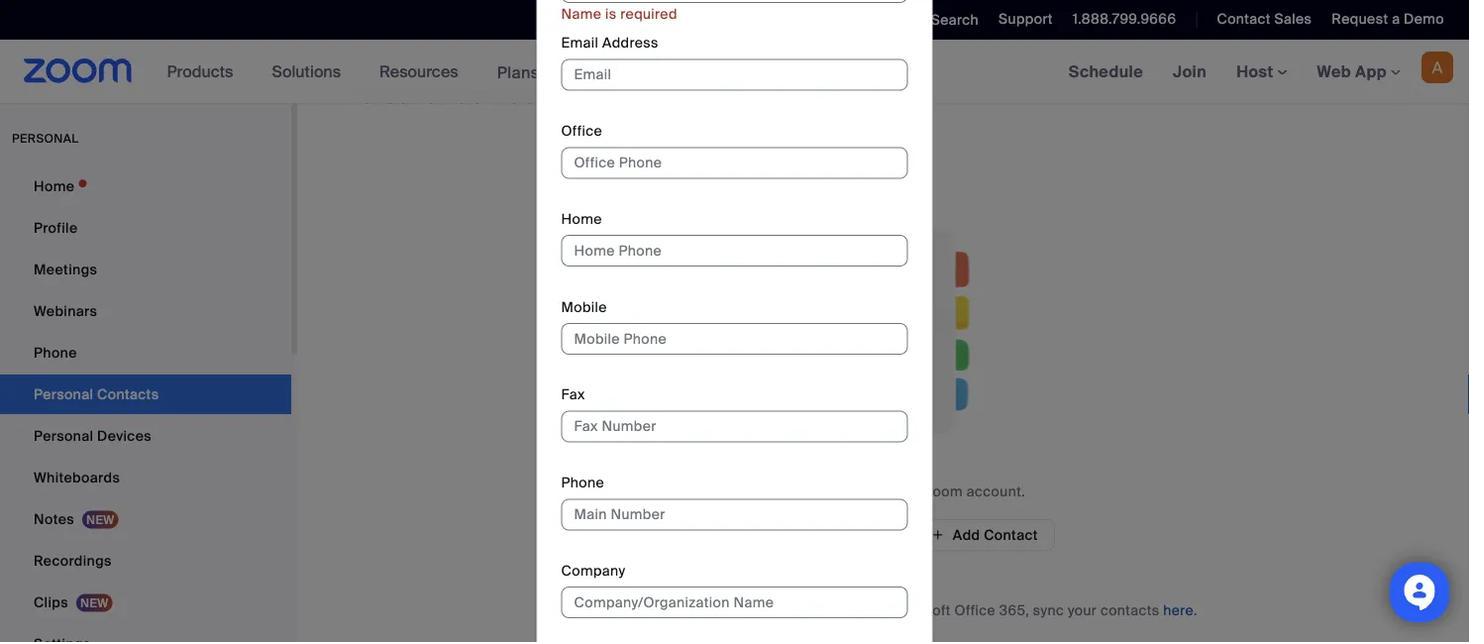 Task type: vqa. For each thing, say whether or not it's contained in the screenshot.
Upgrade to Unlock New Features!
no



Task type: describe. For each thing, give the bounding box(es) containing it.
clips
[[34, 593, 68, 612]]

365,
[[1000, 601, 1030, 619]]

new
[[244, 1, 271, 19]]

Home text field
[[561, 235, 908, 267]]

cost.
[[874, 1, 908, 19]]

access
[[597, 1, 646, 19]]

no contacts added to your zoom account.
[[741, 482, 1026, 501]]

personal for personal devices
[[34, 427, 94, 445]]

webinars
[[34, 302, 97, 320]]

demo
[[1405, 10, 1445, 28]]

one
[[484, 1, 512, 19]]

sync
[[1033, 601, 1065, 619]]

1.888.799.9666 button up schedule link
[[1073, 10, 1177, 28]]

1 vertical spatial contacts
[[1101, 601, 1160, 619]]

join link
[[1159, 40, 1222, 103]]

1 upgrade from the left
[[361, 1, 420, 19]]

no
[[741, 482, 761, 501]]

personal for personal contacts
[[345, 80, 447, 111]]

mobile
[[561, 298, 607, 316]]

here link
[[1164, 601, 1194, 619]]

0 horizontal spatial contacts
[[765, 482, 824, 501]]

personal contacts
[[345, 80, 559, 111]]

notes link
[[0, 500, 291, 539]]

personal
[[12, 131, 79, 146]]

recordings
[[34, 552, 112, 570]]

and inside meet zoom ai companion, footer
[[542, 1, 568, 19]]

sales
[[1275, 10, 1313, 28]]

profile link
[[0, 208, 291, 248]]

google
[[595, 601, 644, 619]]

meetings
[[34, 260, 97, 279]]

here
[[1164, 601, 1194, 619]]

contact sales
[[1218, 10, 1313, 28]]

0 horizontal spatial to
[[424, 1, 437, 19]]

calendar,
[[648, 601, 712, 619]]

phone link
[[0, 333, 291, 373]]

2 horizontal spatial to
[[874, 482, 888, 501]]

added
[[827, 482, 871, 501]]

contact inside button
[[984, 526, 1039, 544]]

notes
[[34, 510, 74, 528]]

devices
[[97, 427, 152, 445]]

today
[[975, 1, 1014, 19]]

request
[[1332, 10, 1389, 28]]

add image for add
[[931, 526, 945, 544]]

webinars link
[[0, 291, 291, 331]]

plans
[[497, 62, 540, 83]]

1 horizontal spatial phone
[[561, 474, 605, 492]]

whiteboards
[[34, 468, 120, 487]]

1 microsoft from the left
[[716, 601, 780, 619]]

email address
[[561, 34, 659, 52]]

zoom inside meet zoom ai companion, footer
[[441, 1, 480, 19]]

Fax text field
[[561, 411, 908, 443]]

your new ai assistant! upgrade to zoom one pro and get access to ai companion at no additional cost. upgrade today
[[207, 1, 1014, 19]]

name
[[561, 4, 602, 23]]

is
[[606, 4, 617, 23]]

clips link
[[0, 583, 291, 622]]

add image for import
[[728, 525, 742, 545]]

meetings navigation
[[1054, 40, 1470, 105]]

email
[[561, 34, 599, 52]]

address
[[603, 34, 659, 52]]

2 upgrade from the left
[[911, 1, 971, 19]]

companion
[[684, 1, 762, 19]]

required
[[621, 4, 678, 23]]

get
[[571, 1, 594, 19]]

schedule
[[1069, 61, 1144, 82]]

pricing
[[559, 62, 613, 83]]

phone inside the personal menu menu
[[34, 343, 77, 362]]

your inside meet zoom ai companion, footer
[[211, 1, 240, 19]]

plans & pricing
[[497, 62, 613, 83]]

meet zoom ai companion, footer
[[0, 0, 1470, 45]]

contact sales link up meetings navigation at top
[[1218, 10, 1313, 28]]

additional
[[804, 1, 871, 19]]

assistant!
[[292, 1, 358, 19]]

zoom logo image
[[24, 58, 132, 83]]

0 horizontal spatial office
[[561, 122, 603, 140]]

for
[[569, 601, 591, 619]]

home link
[[0, 167, 291, 206]]

file
[[866, 526, 891, 544]]

profile
[[34, 219, 78, 237]]

Company text field
[[561, 587, 908, 618]]

schedule link
[[1054, 40, 1159, 103]]



Task type: locate. For each thing, give the bounding box(es) containing it.
exchange,
[[784, 601, 854, 619]]

0 horizontal spatial upgrade
[[361, 1, 420, 19]]

banner
[[0, 40, 1470, 105]]

1 horizontal spatial and
[[858, 601, 883, 619]]

personal inside personal devices link
[[34, 427, 94, 445]]

your right sync
[[1068, 601, 1097, 619]]

contact sales link up join
[[1203, 0, 1318, 40]]

company
[[561, 562, 626, 580]]

office left 365,
[[955, 601, 996, 619]]

1 vertical spatial phone
[[561, 474, 605, 492]]

2 horizontal spatial your
[[1068, 601, 1097, 619]]

1 horizontal spatial home
[[561, 210, 602, 228]]

for google calendar, microsoft exchange, and microsoft office 365, sync your contacts here .
[[569, 601, 1198, 619]]

at
[[766, 1, 779, 19]]

0 vertical spatial contacts
[[765, 482, 824, 501]]

plans & pricing link
[[497, 62, 613, 83], [497, 62, 613, 83]]

0 horizontal spatial home
[[34, 177, 75, 195]]

phone down webinars
[[34, 343, 77, 362]]

0 horizontal spatial contact
[[984, 526, 1039, 544]]

join
[[1174, 61, 1207, 82]]

help link
[[1390, 79, 1422, 111]]

to left one
[[424, 1, 437, 19]]

0 horizontal spatial and
[[542, 1, 568, 19]]

to right added
[[874, 482, 888, 501]]

2 vertical spatial your
[[1068, 601, 1097, 619]]

name is required
[[561, 4, 678, 23]]

0 vertical spatial phone
[[34, 343, 77, 362]]

phone down fax
[[561, 474, 605, 492]]

add image left import
[[728, 525, 742, 545]]

and
[[542, 1, 568, 19], [858, 601, 883, 619]]

personal devices
[[34, 427, 152, 445]]

zoom left one
[[441, 1, 480, 19]]

product information navigation
[[152, 40, 628, 105]]

0 horizontal spatial your
[[211, 1, 240, 19]]

to right access
[[649, 1, 663, 19]]

your left the new
[[211, 1, 240, 19]]

banner containing schedule
[[0, 40, 1470, 105]]

contact right "add"
[[984, 526, 1039, 544]]

0 vertical spatial zoom
[[441, 1, 480, 19]]

contact left sales
[[1218, 10, 1271, 28]]

pro
[[516, 1, 539, 19]]

upgrade right cost.
[[911, 1, 971, 19]]

0 vertical spatial office
[[561, 122, 603, 140]]

personal
[[345, 80, 447, 111], [34, 427, 94, 445]]

Email Address text field
[[561, 59, 908, 91]]

microsoft down the file
[[887, 601, 951, 619]]

1 horizontal spatial to
[[649, 1, 663, 19]]

add image left "add"
[[931, 526, 945, 544]]

0 vertical spatial contact
[[1218, 10, 1271, 28]]

and left get
[[542, 1, 568, 19]]

1 horizontal spatial add image
[[931, 526, 945, 544]]

ai left companion
[[667, 1, 680, 19]]

0 vertical spatial your
[[211, 1, 240, 19]]

zoom up "add"
[[924, 482, 963, 501]]

contact
[[1218, 10, 1271, 28], [984, 526, 1039, 544]]

Office Phone text field
[[561, 147, 908, 179]]

1 horizontal spatial microsoft
[[887, 601, 951, 619]]

account.
[[967, 482, 1026, 501]]

contact sales link
[[1203, 0, 1318, 40], [1218, 10, 1313, 28]]

zoom
[[441, 1, 480, 19], [924, 482, 963, 501]]

microsoft
[[716, 601, 780, 619], [887, 601, 951, 619]]

support link
[[984, 0, 1058, 40], [999, 10, 1053, 28]]

add contact button
[[915, 519, 1055, 551]]

1 horizontal spatial office
[[955, 601, 996, 619]]

1 vertical spatial home
[[561, 210, 602, 228]]

request a demo
[[1332, 10, 1445, 28]]

upgrade today link
[[911, 1, 1014, 19]]

add
[[953, 526, 981, 544]]

contacts
[[453, 80, 559, 111]]

1.888.799.9666 button
[[1058, 0, 1182, 40], [1073, 10, 1177, 28]]

support
[[999, 10, 1053, 28]]

your right added
[[891, 482, 920, 501]]

0 vertical spatial home
[[34, 177, 75, 195]]

0 horizontal spatial microsoft
[[716, 601, 780, 619]]

&
[[544, 62, 555, 83]]

Mobile text field
[[561, 323, 908, 355]]

office
[[561, 122, 603, 140], [955, 601, 996, 619]]

add image inside import from csv file button
[[728, 525, 742, 545]]

personal menu menu
[[0, 167, 291, 642]]

add image inside add contact button
[[931, 526, 945, 544]]

office down pricing
[[561, 122, 603, 140]]

import
[[749, 526, 795, 544]]

microsoft right calendar,
[[716, 601, 780, 619]]

0 horizontal spatial add image
[[728, 525, 742, 545]]

no
[[783, 1, 800, 19]]

your
[[211, 1, 240, 19], [891, 482, 920, 501], [1068, 601, 1097, 619]]

0 horizontal spatial personal
[[34, 427, 94, 445]]

0 vertical spatial and
[[542, 1, 568, 19]]

whiteboards link
[[0, 458, 291, 498]]

and right exchange,
[[858, 601, 883, 619]]

home up mobile
[[561, 210, 602, 228]]

home
[[34, 177, 75, 195], [561, 210, 602, 228]]

0 horizontal spatial ai
[[275, 1, 289, 19]]

1 horizontal spatial your
[[891, 482, 920, 501]]

1 horizontal spatial upgrade
[[911, 1, 971, 19]]

1 horizontal spatial contacts
[[1101, 601, 1160, 619]]

1 vertical spatial personal
[[34, 427, 94, 445]]

contacts right no
[[765, 482, 824, 501]]

1.888.799.9666 button up schedule
[[1058, 0, 1182, 40]]

1 vertical spatial office
[[955, 601, 996, 619]]

0 vertical spatial personal
[[345, 80, 447, 111]]

1 vertical spatial contact
[[984, 526, 1039, 544]]

fax
[[561, 386, 585, 404]]

upgrade
[[361, 1, 420, 19], [911, 1, 971, 19]]

contacts
[[765, 482, 824, 501], [1101, 601, 1160, 619]]

1 vertical spatial your
[[891, 482, 920, 501]]

from
[[798, 526, 830, 544]]

0 horizontal spatial zoom
[[441, 1, 480, 19]]

2 ai from the left
[[667, 1, 680, 19]]

meetings link
[[0, 250, 291, 289]]

home up the profile
[[34, 177, 75, 195]]

.
[[1194, 601, 1198, 619]]

1 horizontal spatial ai
[[667, 1, 680, 19]]

phone
[[34, 343, 77, 362], [561, 474, 605, 492]]

import from csv file button
[[712, 519, 907, 551]]

request a demo link
[[1318, 0, 1470, 40], [1332, 10, 1445, 28]]

add image
[[728, 525, 742, 545], [931, 526, 945, 544]]

personal devices link
[[0, 416, 291, 456]]

0 horizontal spatial phone
[[34, 343, 77, 362]]

contacts left here link
[[1101, 601, 1160, 619]]

csv
[[834, 526, 863, 544]]

1 horizontal spatial zoom
[[924, 482, 963, 501]]

1 ai from the left
[[275, 1, 289, 19]]

ai right the new
[[275, 1, 289, 19]]

1 horizontal spatial contact
[[1218, 10, 1271, 28]]

recordings link
[[0, 541, 291, 581]]

to
[[424, 1, 437, 19], [649, 1, 663, 19], [874, 482, 888, 501]]

upgrade up product information navigation
[[361, 1, 420, 19]]

1 vertical spatial and
[[858, 601, 883, 619]]

a
[[1393, 10, 1401, 28]]

import from csv file
[[749, 526, 891, 544]]

help
[[1390, 86, 1422, 104]]

1 horizontal spatial personal
[[345, 80, 447, 111]]

1 vertical spatial zoom
[[924, 482, 963, 501]]

add contact
[[953, 526, 1039, 544]]

Phone text field
[[561, 499, 908, 531]]

home inside the personal menu menu
[[34, 177, 75, 195]]

1.888.799.9666
[[1073, 10, 1177, 28]]

2 microsoft from the left
[[887, 601, 951, 619]]



